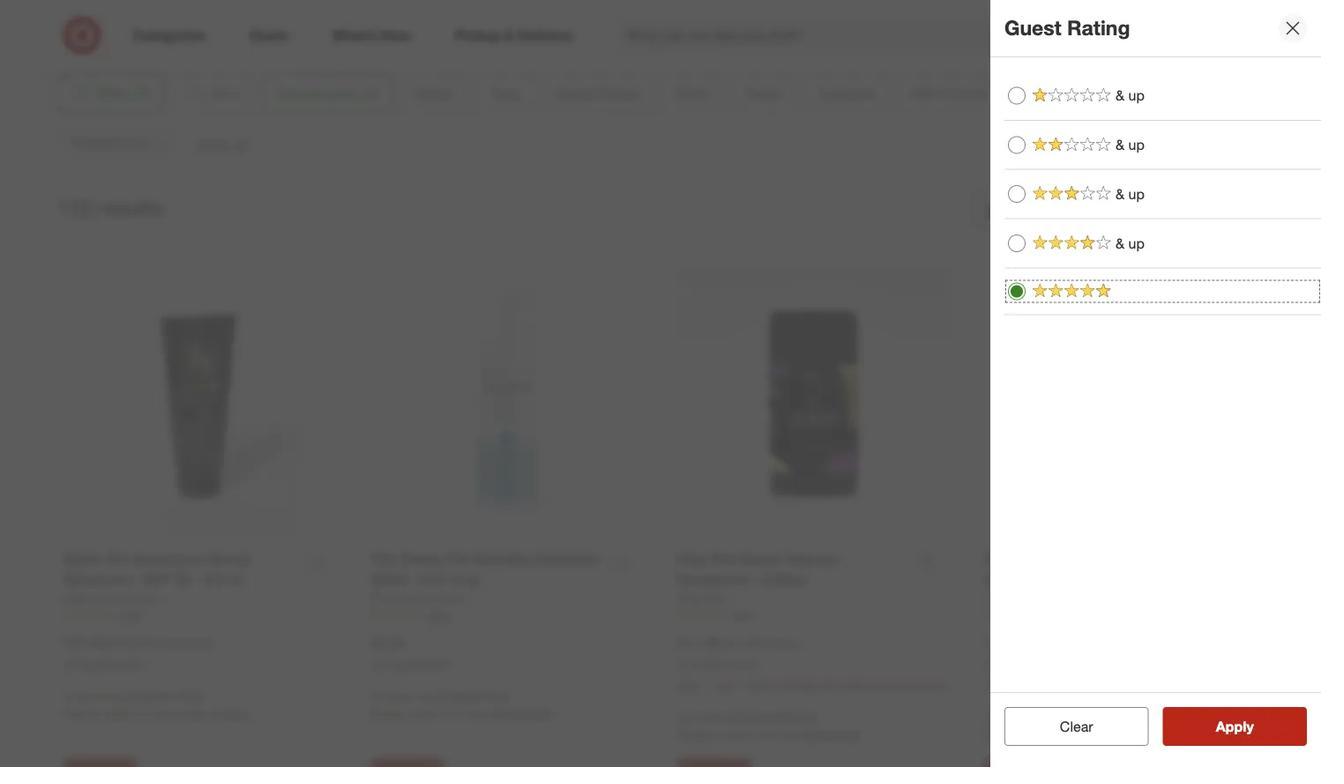 Task type: describe. For each thing, give the bounding box(es) containing it.
now.
[[600, 27, 624, 42]]

stock for 4239
[[384, 688, 415, 704]]

charlotte down the $15.99 ( $5.33 /fluid ounce ) at charlotte east
[[125, 688, 176, 704]]

find items in stock
[[1147, 191, 1266, 208]]

4 up from the top
[[1128, 235, 1145, 252]]

items
[[1178, 191, 1212, 208]]

$5.33
[[113, 636, 143, 651]]

2 for 4239
[[445, 706, 452, 721]]

guest rating
[[1005, 16, 1130, 40]]

charlotte down $9.89 at charlotte east
[[432, 688, 483, 704]]

348
[[732, 608, 750, 621]]

$9.89 at charlotte east
[[371, 634, 450, 671]]

in down $11.99 at charlotte east
[[985, 710, 995, 726]]

the
[[546, 27, 563, 42]]

pickup for 348
[[823, 727, 860, 743]]

east inside the $15.99 ( $5.33 /fluid ounce ) at charlotte east
[[123, 658, 143, 671]]

at inside $11.99 at charlotte east
[[985, 659, 994, 672]]

top
[[854, 3, 880, 23]]

search
[[1042, 28, 1085, 45]]

112
[[57, 195, 91, 220]]

in stock at  charlotte east ready within 2 hours with pickup for 348
[[678, 710, 860, 743]]

get
[[522, 27, 542, 42]]

112 results
[[57, 195, 162, 220]]

charlotte down $11.99 ( $4.52 /ounce ) at charlotte east
[[739, 710, 790, 725]]

charlotte inside $11.99 at charlotte east
[[997, 659, 1040, 672]]

3 up from the top
[[1128, 185, 1145, 203]]

east down /ounce
[[793, 710, 818, 725]]

with for 348
[[797, 727, 820, 743]]

4239
[[426, 608, 449, 621]]

stock left the clear
[[998, 710, 1028, 726]]

gifts
[[885, 3, 920, 23]]

apply button
[[1163, 707, 1307, 746]]

348 link
[[678, 607, 949, 623]]

2 & from the top
[[1116, 136, 1125, 153]]

east inside $11.99 ( $4.52 /ounce ) at charlotte east
[[736, 658, 757, 671]]

4 & from the top
[[1116, 235, 1125, 252]]

in stock at  charlotte east ready within 2 hours with pickup for 1843
[[64, 688, 247, 721]]

$11.99 for (
[[678, 634, 720, 652]]

ready for 4239
[[371, 706, 406, 721]]

hours for 348
[[763, 727, 794, 743]]

charlotte down $11.99 at charlotte east
[[1046, 710, 1097, 726]]

find
[[1147, 191, 1174, 208]]

east down 4239 link
[[486, 688, 511, 704]]

charlotte inside $9.89 at charlotte east
[[383, 658, 427, 671]]

ends saturday! score incredible deals on top gifts get the deals now.
[[522, 3, 920, 42]]

saturday!
[[567, 3, 643, 23]]

$15.99
[[64, 634, 106, 652]]

stock right the in
[[1231, 191, 1266, 208]]

pickup for 4239
[[516, 706, 553, 721]]

stock for 1843
[[77, 688, 108, 704]]

in
[[1216, 191, 1227, 208]]

on
[[829, 3, 849, 23]]

( for $15.99
[[110, 636, 113, 651]]

clear
[[1060, 718, 1093, 735]]

in for 4239
[[371, 688, 381, 704]]

within for 348
[[716, 727, 749, 743]]

hours for 4239
[[456, 706, 487, 721]]

2 for 348
[[752, 727, 759, 743]]

guest
[[1005, 16, 1062, 40]]

ounce
[[174, 636, 208, 651]]

hours for 1843
[[149, 706, 180, 721]]

pickup for 1843
[[210, 706, 247, 721]]

ready for 1843
[[64, 706, 99, 721]]

1 & up radio from the top
[[1008, 185, 1026, 203]]

within for 4239
[[409, 706, 442, 721]]

at inside $9.89 at charlotte east
[[371, 658, 380, 671]]

ready for 348
[[678, 727, 713, 743]]

in for 1843
[[64, 688, 74, 704]]

$15.99 ( $5.33 /fluid ounce ) at charlotte east
[[64, 634, 212, 671]]

charlotte inside the $15.99 ( $5.33 /fluid ounce ) at charlotte east
[[76, 658, 120, 671]]

within for 1843
[[103, 706, 135, 721]]



Task type: locate. For each thing, give the bounding box(es) containing it.
$4.52
[[727, 636, 757, 651]]

stock down $9.89 at charlotte east
[[384, 688, 415, 704]]

with
[[183, 706, 206, 721], [490, 706, 513, 721], [797, 727, 820, 743], [1104, 728, 1127, 743]]

2 & up from the top
[[1116, 136, 1145, 153]]

1 horizontal spatial $11.99
[[985, 635, 1027, 652]]

1 vertical spatial & up radio
[[1008, 136, 1026, 154]]

in stock at  charlotte east ready within 2 hours with pickup for 4239
[[371, 688, 553, 721]]

1 & up radio from the top
[[1008, 87, 1026, 104]]

charlotte down the $15.99
[[76, 658, 120, 671]]

ends
[[522, 3, 562, 23]]

$11.99
[[678, 634, 720, 652], [985, 635, 1027, 652]]

1 horizontal spatial deals
[[782, 3, 824, 23]]

deals right the
[[567, 27, 596, 42]]

/fluid
[[143, 636, 171, 651]]

deals left on
[[782, 3, 824, 23]]

2 for 1843
[[138, 706, 145, 721]]

1843 link
[[64, 607, 336, 623]]

0 vertical spatial & up radio
[[1008, 185, 1026, 203]]

$9.89
[[371, 634, 405, 652]]

pickup
[[210, 706, 247, 721], [516, 706, 553, 721], [823, 727, 860, 743], [1130, 728, 1167, 743]]

2 & up radio from the top
[[1008, 136, 1026, 154]]

1 ) from the left
[[208, 636, 212, 651]]

2 ) from the left
[[795, 636, 799, 651]]

at inside the $15.99 ( $5.33 /fluid ounce ) at charlotte east
[[64, 658, 73, 671]]

within
[[103, 706, 135, 721], [409, 706, 442, 721], [716, 727, 749, 743], [1023, 728, 1056, 743]]

rating
[[1067, 16, 1130, 40]]

What can we help you find? suggestions appear below search field
[[616, 16, 1055, 55]]

east
[[123, 658, 143, 671], [429, 658, 450, 671], [736, 658, 757, 671], [1043, 659, 1064, 672], [179, 688, 204, 704], [486, 688, 511, 704], [793, 710, 818, 725], [1100, 710, 1124, 726]]

at inside $11.99 ( $4.52 /ounce ) at charlotte east
[[678, 658, 687, 671]]

charlotte down $4.52
[[690, 658, 733, 671]]

score
[[647, 3, 694, 23]]

( inside $11.99 ( $4.52 /ounce ) at charlotte east
[[723, 636, 727, 651]]

0 horizontal spatial $11.99
[[678, 634, 720, 652]]

east down '4239'
[[429, 658, 450, 671]]

1 up from the top
[[1128, 87, 1145, 104]]

1 & up from the top
[[1116, 87, 1145, 104]]

& up radio
[[1008, 185, 1026, 203], [1008, 235, 1026, 252]]

1 vertical spatial & up radio
[[1008, 235, 1026, 252]]

$11.99 inside $11.99 at charlotte east
[[985, 635, 1027, 652]]

in
[[64, 688, 74, 704], [371, 688, 381, 704], [678, 710, 688, 725], [985, 710, 995, 726]]

( left /ounce
[[723, 636, 727, 651]]

& up radio
[[1008, 87, 1026, 104], [1008, 136, 1026, 154]]

1 vertical spatial deals
[[567, 27, 596, 42]]

0 horizontal spatial deals
[[567, 27, 596, 42]]

&
[[1116, 87, 1125, 104], [1116, 136, 1125, 153], [1116, 185, 1125, 203], [1116, 235, 1125, 252]]

east right the clear
[[1100, 710, 1124, 726]]

search button
[[1042, 16, 1085, 58]]

(
[[110, 636, 113, 651], [723, 636, 727, 651]]

1843
[[119, 608, 142, 621]]

at
[[1147, 211, 1160, 228], [64, 658, 73, 671], [371, 658, 380, 671], [678, 658, 687, 671], [985, 659, 994, 672], [111, 688, 122, 704], [418, 688, 428, 704], [725, 710, 735, 725], [1032, 710, 1042, 726]]

2 up from the top
[[1128, 136, 1145, 153]]

deals
[[782, 3, 824, 23], [567, 27, 596, 42]]

1 horizontal spatial )
[[795, 636, 799, 651]]

results
[[97, 195, 162, 220]]

in stock at  charlotte east ready within 2 hours with pickup
[[64, 688, 247, 721], [371, 688, 553, 721], [678, 710, 860, 743], [985, 710, 1167, 743]]

stock down the $15.99
[[77, 688, 108, 704]]

clear button
[[1005, 707, 1149, 746]]

within down $9.89 at charlotte east
[[409, 706, 442, 721]]

( inside the $15.99 ( $5.33 /fluid ounce ) at charlotte east
[[110, 636, 113, 651]]

None radio
[[1008, 283, 1026, 300]]

none radio inside guest rating dialog
[[1008, 283, 1026, 300]]

apply
[[1216, 718, 1254, 735]]

2 ( from the left
[[723, 636, 727, 651]]

charlotte up clear button
[[997, 659, 1040, 672]]

with for 4239
[[490, 706, 513, 721]]

$11.99 at charlotte east
[[985, 635, 1064, 672]]

$11.99 inside $11.99 ( $4.52 /ounce ) at charlotte east
[[678, 634, 720, 652]]

east inside $11.99 at charlotte east
[[1043, 659, 1064, 672]]

/ounce
[[757, 636, 795, 651]]

east down $4.52
[[736, 658, 757, 671]]

in down $9.89
[[371, 688, 381, 704]]

) down 348 link at right bottom
[[795, 636, 799, 651]]

) inside $11.99 ( $4.52 /ounce ) at charlotte east
[[795, 636, 799, 651]]

guest rating dialog
[[990, 0, 1321, 767]]

with for 1843
[[183, 706, 206, 721]]

ready
[[64, 706, 99, 721], [371, 706, 406, 721], [678, 727, 713, 743], [985, 728, 1020, 743]]

0 horizontal spatial )
[[208, 636, 212, 651]]

east inside $9.89 at charlotte east
[[429, 658, 450, 671]]

( for $11.99
[[723, 636, 727, 651]]

1 & from the top
[[1116, 87, 1125, 104]]

( right the $15.99
[[110, 636, 113, 651]]

$11.99 for at
[[985, 635, 1027, 652]]

within left the clear
[[1023, 728, 1056, 743]]

east up the clear
[[1043, 659, 1064, 672]]

0 vertical spatial & up radio
[[1008, 87, 1026, 104]]

) down 1843 link
[[208, 636, 212, 651]]

within down the $15.99 ( $5.33 /fluid ounce ) at charlotte east
[[103, 706, 135, 721]]

1 ( from the left
[[110, 636, 113, 651]]

& up for 1st & up option from the bottom
[[1116, 136, 1145, 153]]

) inside the $15.99 ( $5.33 /fluid ounce ) at charlotte east
[[208, 636, 212, 651]]

& up for 2nd & up radio
[[1116, 235, 1145, 252]]

4 & up from the top
[[1116, 235, 1145, 252]]

charlotte
[[76, 658, 120, 671], [383, 658, 427, 671], [690, 658, 733, 671], [997, 659, 1040, 672], [125, 688, 176, 704], [432, 688, 483, 704], [739, 710, 790, 725], [1046, 710, 1097, 726]]

0 horizontal spatial (
[[110, 636, 113, 651]]

stock for 348
[[691, 710, 721, 725]]

up
[[1128, 87, 1145, 104], [1128, 136, 1145, 153], [1128, 185, 1145, 203], [1128, 235, 1145, 252]]

in for 348
[[678, 710, 688, 725]]

east down $5.33
[[123, 658, 143, 671]]

$11.99 ( $4.52 /ounce ) at charlotte east
[[678, 634, 799, 671]]

2 & up radio from the top
[[1008, 235, 1026, 252]]

charlotte down $9.89
[[383, 658, 427, 671]]

east down ounce
[[179, 688, 204, 704]]

)
[[208, 636, 212, 651], [795, 636, 799, 651]]

& up for 2nd & up radio from the bottom
[[1116, 185, 1145, 203]]

hours
[[149, 706, 180, 721], [456, 706, 487, 721], [763, 727, 794, 743], [1069, 728, 1101, 743]]

in down the $15.99
[[64, 688, 74, 704]]

4239 link
[[371, 607, 642, 623]]

stock
[[1231, 191, 1266, 208], [77, 688, 108, 704], [384, 688, 415, 704], [691, 710, 721, 725], [998, 710, 1028, 726]]

incredible
[[699, 3, 777, 23]]

3 & up from the top
[[1116, 185, 1145, 203]]

within down $11.99 ( $4.52 /ounce ) at charlotte east
[[716, 727, 749, 743]]

& up
[[1116, 87, 1145, 104], [1116, 136, 1145, 153], [1116, 185, 1145, 203], [1116, 235, 1145, 252]]

0 vertical spatial deals
[[782, 3, 824, 23]]

in down $11.99 ( $4.52 /ounce ) at charlotte east
[[678, 710, 688, 725]]

1 horizontal spatial (
[[723, 636, 727, 651]]

3 & from the top
[[1116, 185, 1125, 203]]

charlotte inside $11.99 ( $4.52 /ounce ) at charlotte east
[[690, 658, 733, 671]]

stock down $11.99 ( $4.52 /ounce ) at charlotte east
[[691, 710, 721, 725]]

2
[[138, 706, 145, 721], [445, 706, 452, 721], [752, 727, 759, 743], [1059, 728, 1066, 743]]

& up for 2nd & up option from the bottom
[[1116, 87, 1145, 104]]



Task type: vqa. For each thing, say whether or not it's contained in the screenshot.
Delivery
no



